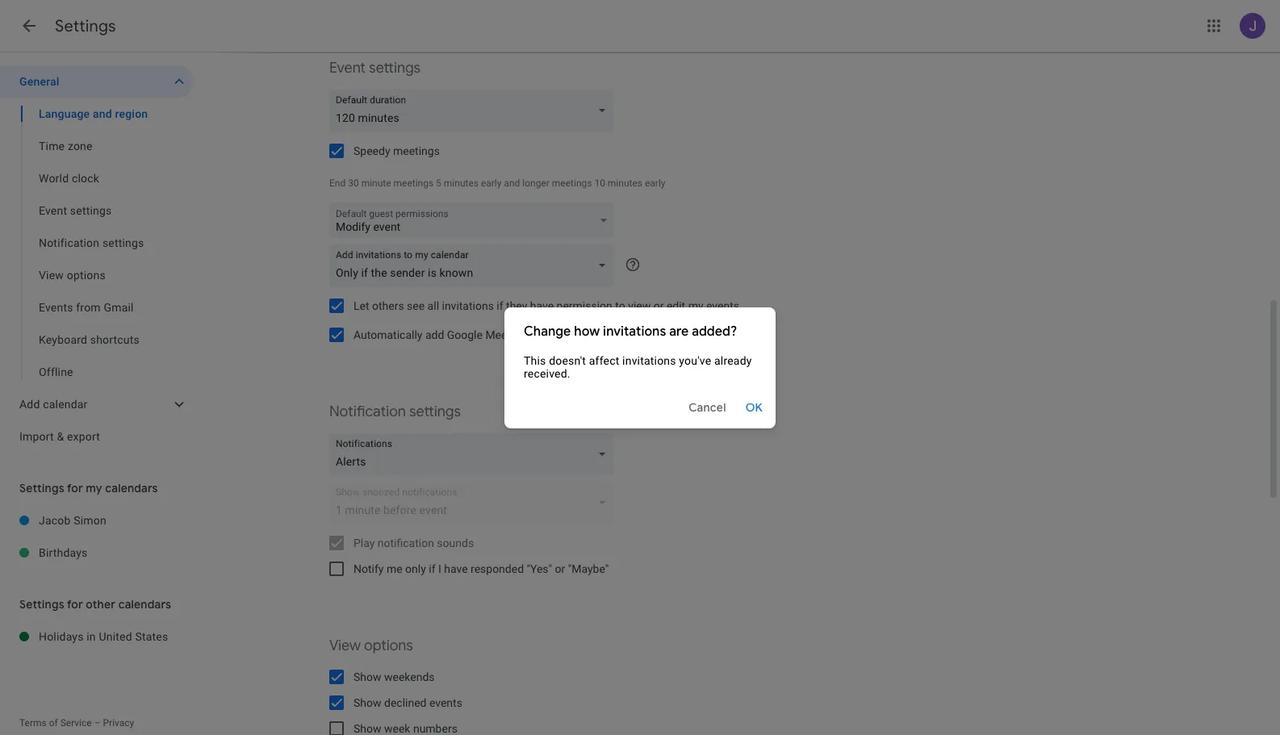 Task type: describe. For each thing, give the bounding box(es) containing it.
terms of service – privacy
[[19, 718, 134, 729]]

notify
[[354, 563, 384, 576]]

simon
[[74, 514, 106, 527]]

notification settings inside group
[[39, 237, 144, 249]]

sounds
[[437, 537, 474, 550]]

add
[[425, 329, 444, 341]]

and
[[504, 178, 520, 189]]

are
[[669, 323, 689, 339]]

1 vertical spatial notification
[[329, 403, 406, 421]]

time zone
[[39, 140, 93, 153]]

world
[[39, 172, 69, 185]]

minute
[[361, 178, 391, 189]]

ok
[[746, 400, 763, 415]]

1 horizontal spatial event settings
[[329, 59, 421, 77]]

birthdays tree item
[[0, 537, 194, 569]]

import & export
[[19, 430, 100, 443]]

google
[[447, 329, 483, 341]]

0 vertical spatial i
[[657, 329, 660, 341]]

other
[[86, 597, 116, 612]]

clock
[[72, 172, 99, 185]]

change
[[524, 323, 571, 339]]

calendars for settings for my calendars
[[105, 481, 158, 496]]

0 vertical spatial event
[[329, 59, 366, 77]]

in
[[87, 630, 96, 643]]

1 minutes from the left
[[444, 178, 479, 189]]

jacob simon
[[39, 514, 106, 527]]

automatically add google meet video conferences to events i create
[[354, 329, 694, 341]]

affect
[[589, 354, 620, 367]]

only
[[405, 563, 426, 576]]

settings for settings
[[55, 16, 116, 36]]

group containing time zone
[[0, 98, 194, 388]]

meetings left 10
[[552, 178, 592, 189]]

cancel
[[689, 400, 726, 415]]

privacy
[[103, 718, 134, 729]]

how
[[574, 323, 600, 339]]

1 vertical spatial if
[[429, 563, 436, 576]]

meetings up "5"
[[393, 145, 440, 157]]

events
[[39, 301, 73, 314]]

terms of service link
[[19, 718, 92, 729]]

weekends
[[384, 671, 435, 684]]

settings heading
[[55, 16, 116, 36]]

for for other
[[67, 597, 83, 612]]

birthdays
[[39, 547, 88, 559]]

holidays in united states link
[[39, 621, 194, 653]]

they
[[506, 300, 527, 312]]

all
[[428, 300, 439, 312]]

speedy
[[354, 145, 390, 157]]

1 vertical spatial to
[[608, 329, 619, 341]]

&
[[57, 430, 64, 443]]

united
[[99, 630, 132, 643]]

video
[[514, 329, 541, 341]]

0 vertical spatial have
[[530, 300, 554, 312]]

go back image
[[19, 16, 39, 36]]

0 horizontal spatial i
[[438, 563, 441, 576]]

you've
[[679, 354, 711, 367]]

this doesn't affect invitations you've already received.
[[524, 354, 752, 380]]

ok button
[[739, 393, 769, 422]]

general tree item
[[0, 65, 194, 98]]

0 horizontal spatial events
[[429, 697, 462, 710]]

let
[[354, 300, 369, 312]]

birthdays link
[[39, 537, 194, 569]]

states
[[135, 630, 168, 643]]

invitations inside "this doesn't affect invitations you've already received."
[[623, 354, 676, 367]]

from
[[76, 301, 101, 314]]

change how invitations are added? alert dialog
[[505, 307, 776, 428]]

default guest permissions
[[336, 208, 449, 220]]

play notification sounds
[[354, 537, 474, 550]]

this
[[524, 354, 546, 367]]

time
[[39, 140, 65, 153]]

shortcuts
[[90, 333, 140, 346]]

permission
[[557, 300, 613, 312]]

keyboard
[[39, 333, 87, 346]]

world clock
[[39, 172, 99, 185]]

guest
[[369, 208, 393, 220]]

"maybe"
[[568, 563, 609, 576]]

5
[[436, 178, 441, 189]]

1 horizontal spatial or
[[654, 300, 664, 312]]

0 vertical spatial invitations
[[442, 300, 494, 312]]

terms
[[19, 718, 47, 729]]

doesn't
[[549, 354, 586, 367]]

settings for my calendars
[[19, 481, 158, 496]]

service
[[60, 718, 92, 729]]

edit
[[667, 300, 686, 312]]

1 vertical spatial or
[[555, 563, 565, 576]]

2 horizontal spatial events
[[706, 300, 739, 312]]



Task type: vqa. For each thing, say whether or not it's contained in the screenshot.
the Jacob Simon tree item at the bottom of the page
yes



Task type: locate. For each thing, give the bounding box(es) containing it.
0 vertical spatial view
[[39, 269, 64, 282]]

or right the "yes"
[[555, 563, 565, 576]]

settings for settings for my calendars
[[19, 481, 64, 496]]

added?
[[692, 323, 737, 339]]

0 vertical spatial notification
[[39, 237, 99, 249]]

10
[[594, 178, 605, 189]]

0 horizontal spatial if
[[429, 563, 436, 576]]

holidays in united states tree item
[[0, 621, 194, 653]]

notification down automatically
[[329, 403, 406, 421]]

my up "jacob simon" tree item
[[86, 481, 102, 496]]

1 for from the top
[[67, 481, 83, 496]]

default
[[336, 208, 367, 220]]

settings right go back image
[[55, 16, 116, 36]]

event settings
[[329, 59, 421, 77], [39, 204, 112, 217]]

declined
[[384, 697, 427, 710]]

1 horizontal spatial minutes
[[608, 178, 643, 189]]

events from gmail
[[39, 301, 134, 314]]

2 minutes from the left
[[608, 178, 643, 189]]

view
[[628, 300, 651, 312]]

gmail
[[104, 301, 134, 314]]

events down view
[[621, 329, 654, 341]]

for up jacob simon
[[67, 481, 83, 496]]

calendars
[[105, 481, 158, 496], [118, 597, 171, 612]]

view options
[[39, 269, 106, 282], [329, 637, 413, 656]]

notification
[[39, 237, 99, 249], [329, 403, 406, 421]]

1 vertical spatial settings
[[19, 481, 64, 496]]

1 horizontal spatial i
[[657, 329, 660, 341]]

settings
[[369, 59, 421, 77], [70, 204, 112, 217], [102, 237, 144, 249], [409, 403, 461, 421]]

1 vertical spatial event settings
[[39, 204, 112, 217]]

invitations
[[442, 300, 494, 312], [603, 323, 666, 339], [623, 354, 676, 367]]

privacy link
[[103, 718, 134, 729]]

0 horizontal spatial notification settings
[[39, 237, 144, 249]]

holidays
[[39, 630, 84, 643]]

options up events from gmail at the left
[[67, 269, 106, 282]]

settings up holidays
[[19, 597, 64, 612]]

holidays in united states
[[39, 630, 168, 643]]

2 early from the left
[[645, 178, 666, 189]]

0 horizontal spatial view
[[39, 269, 64, 282]]

play
[[354, 537, 375, 550]]

0 horizontal spatial minutes
[[444, 178, 479, 189]]

events up the added?
[[706, 300, 739, 312]]

0 horizontal spatial my
[[86, 481, 102, 496]]

2 vertical spatial events
[[429, 697, 462, 710]]

show weekends
[[354, 671, 435, 684]]

show declined events
[[354, 697, 462, 710]]

1 vertical spatial calendars
[[118, 597, 171, 612]]

1 horizontal spatial options
[[364, 637, 413, 656]]

of
[[49, 718, 58, 729]]

notification settings down automatically
[[329, 403, 461, 421]]

end 30 minute meetings 5 minutes early and longer meetings 10 minutes early
[[329, 178, 666, 189]]

0 vertical spatial calendars
[[105, 481, 158, 496]]

0 horizontal spatial have
[[444, 563, 468, 576]]

offline
[[39, 366, 73, 379]]

view options up events from gmail at the left
[[39, 269, 106, 282]]

1 vertical spatial view
[[329, 637, 361, 656]]

show for show weekends
[[354, 671, 381, 684]]

cancel button
[[682, 393, 733, 422]]

show for show declined events
[[354, 697, 381, 710]]

have down sounds on the bottom left
[[444, 563, 468, 576]]

notification inside group
[[39, 237, 99, 249]]

tree
[[0, 65, 194, 453]]

2 for from the top
[[67, 597, 83, 612]]

calendars up 'states' at the bottom
[[118, 597, 171, 612]]

view inside group
[[39, 269, 64, 282]]

0 horizontal spatial event settings
[[39, 204, 112, 217]]

1 vertical spatial have
[[444, 563, 468, 576]]

events
[[706, 300, 739, 312], [621, 329, 654, 341], [429, 697, 462, 710]]

to left view
[[615, 300, 625, 312]]

1 horizontal spatial view options
[[329, 637, 413, 656]]

jacob simon tree item
[[0, 505, 194, 537]]

early right 10
[[645, 178, 666, 189]]

calendars up "jacob simon" tree item
[[105, 481, 158, 496]]

automatically
[[354, 329, 423, 341]]

keyboard shortcuts
[[39, 333, 140, 346]]

have
[[530, 300, 554, 312], [444, 563, 468, 576]]

invitations down view
[[603, 323, 666, 339]]

view options up show weekends
[[329, 637, 413, 656]]

meet
[[485, 329, 511, 341]]

1 horizontal spatial have
[[530, 300, 554, 312]]

1 vertical spatial options
[[364, 637, 413, 656]]

speedy meetings
[[354, 145, 440, 157]]

others
[[372, 300, 404, 312]]

0 horizontal spatial view options
[[39, 269, 106, 282]]

create
[[663, 329, 694, 341]]

0 vertical spatial or
[[654, 300, 664, 312]]

i
[[657, 329, 660, 341], [438, 563, 441, 576]]

early left and
[[481, 178, 502, 189]]

0 vertical spatial event settings
[[329, 59, 421, 77]]

show left the weekends
[[354, 671, 381, 684]]

tree containing general
[[0, 65, 194, 453]]

received.
[[524, 367, 570, 380]]

settings for my calendars tree
[[0, 505, 194, 569]]

options
[[67, 269, 106, 282], [364, 637, 413, 656]]

zone
[[68, 140, 93, 153]]

settings up jacob
[[19, 481, 64, 496]]

1 vertical spatial i
[[438, 563, 441, 576]]

0 horizontal spatial notification
[[39, 237, 99, 249]]

if left they
[[497, 300, 503, 312]]

conferences
[[544, 329, 606, 341]]

0 vertical spatial settings
[[55, 16, 116, 36]]

minutes right "5"
[[444, 178, 479, 189]]

invitations inside "heading"
[[603, 323, 666, 339]]

notification settings
[[39, 237, 144, 249], [329, 403, 461, 421]]

notification settings up the from at the top left of page
[[39, 237, 144, 249]]

longer
[[523, 178, 550, 189]]

2 vertical spatial settings
[[19, 597, 64, 612]]

1 vertical spatial notification settings
[[329, 403, 461, 421]]

1 horizontal spatial view
[[329, 637, 361, 656]]

my right edit
[[688, 300, 704, 312]]

2 show from the top
[[354, 697, 381, 710]]

responded
[[471, 563, 524, 576]]

or left edit
[[654, 300, 664, 312]]

i right only
[[438, 563, 441, 576]]

permissions
[[396, 208, 449, 220]]

0 horizontal spatial event
[[39, 204, 67, 217]]

0 vertical spatial notification settings
[[39, 237, 144, 249]]

me
[[387, 563, 402, 576]]

1 horizontal spatial events
[[621, 329, 654, 341]]

jacob
[[39, 514, 71, 527]]

1 horizontal spatial if
[[497, 300, 503, 312]]

import
[[19, 430, 54, 443]]

0 horizontal spatial options
[[67, 269, 106, 282]]

30
[[348, 178, 359, 189]]

events right declined
[[429, 697, 462, 710]]

1 vertical spatial view options
[[329, 637, 413, 656]]

–
[[94, 718, 101, 729]]

1 horizontal spatial notification settings
[[329, 403, 461, 421]]

0 vertical spatial view options
[[39, 269, 106, 282]]

notification
[[378, 537, 434, 550]]

show down show weekends
[[354, 697, 381, 710]]

i left create
[[657, 329, 660, 341]]

change how invitations are added? heading
[[524, 322, 756, 341]]

1 vertical spatial for
[[67, 597, 83, 612]]

invitations down change how invitations are added? "heading"
[[623, 354, 676, 367]]

0 vertical spatial show
[[354, 671, 381, 684]]

for left other
[[67, 597, 83, 612]]

group
[[0, 98, 194, 388]]

view
[[39, 269, 64, 282], [329, 637, 361, 656]]

options up show weekends
[[364, 637, 413, 656]]

1 vertical spatial event
[[39, 204, 67, 217]]

have right they
[[530, 300, 554, 312]]

1 horizontal spatial notification
[[329, 403, 406, 421]]

invitations up google
[[442, 300, 494, 312]]

0 vertical spatial to
[[615, 300, 625, 312]]

1 vertical spatial events
[[621, 329, 654, 341]]

settings for other calendars
[[19, 597, 171, 612]]

settings for settings for other calendars
[[19, 597, 64, 612]]

to right the how
[[608, 329, 619, 341]]

view up events
[[39, 269, 64, 282]]

1 early from the left
[[481, 178, 502, 189]]

0 vertical spatial for
[[67, 481, 83, 496]]

for for my
[[67, 481, 83, 496]]

0 vertical spatial options
[[67, 269, 106, 282]]

event settings inside group
[[39, 204, 112, 217]]

view options inside group
[[39, 269, 106, 282]]

minutes right 10
[[608, 178, 643, 189]]

1 show from the top
[[354, 671, 381, 684]]

early
[[481, 178, 502, 189], [645, 178, 666, 189]]

"yes"
[[527, 563, 552, 576]]

if
[[497, 300, 503, 312], [429, 563, 436, 576]]

1 vertical spatial show
[[354, 697, 381, 710]]

1 horizontal spatial early
[[645, 178, 666, 189]]

0 horizontal spatial or
[[555, 563, 565, 576]]

show
[[354, 671, 381, 684], [354, 697, 381, 710]]

if right only
[[429, 563, 436, 576]]

or
[[654, 300, 664, 312], [555, 563, 565, 576]]

let others see all invitations if they have permission to view or edit my events
[[354, 300, 739, 312]]

already
[[714, 354, 752, 367]]

0 vertical spatial events
[[706, 300, 739, 312]]

1 vertical spatial my
[[86, 481, 102, 496]]

change how invitations are added?
[[524, 323, 737, 339]]

see
[[407, 300, 425, 312]]

my
[[688, 300, 704, 312], [86, 481, 102, 496]]

1 horizontal spatial event
[[329, 59, 366, 77]]

notify me only if i have responded "yes" or "maybe"
[[354, 563, 609, 576]]

0 vertical spatial my
[[688, 300, 704, 312]]

0 vertical spatial if
[[497, 300, 503, 312]]

2 vertical spatial invitations
[[623, 354, 676, 367]]

view up show weekends
[[329, 637, 361, 656]]

1 horizontal spatial my
[[688, 300, 704, 312]]

0 horizontal spatial early
[[481, 178, 502, 189]]

notification down world clock
[[39, 237, 99, 249]]

tree item
[[0, 98, 194, 130]]

export
[[67, 430, 100, 443]]

meetings left "5"
[[394, 178, 434, 189]]

end
[[329, 178, 346, 189]]

meetings
[[393, 145, 440, 157], [394, 178, 434, 189], [552, 178, 592, 189]]

calendars for settings for other calendars
[[118, 597, 171, 612]]

1 vertical spatial invitations
[[603, 323, 666, 339]]



